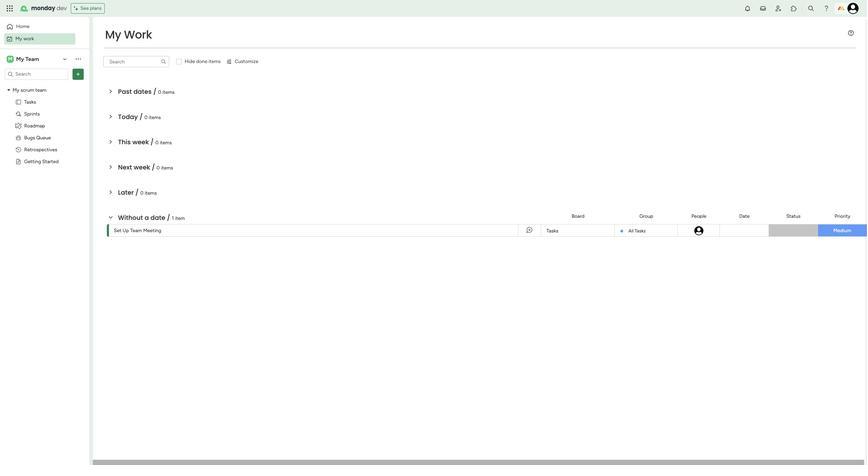 Task type: locate. For each thing, give the bounding box(es) containing it.
without a date / 1 item
[[118, 213, 185, 222]]

m
[[8, 56, 12, 62]]

2 public board image from the top
[[15, 158, 22, 165]]

items inside next week / 0 items
[[161, 165, 173, 171]]

customize
[[235, 59, 258, 65]]

week for this
[[132, 138, 149, 147]]

see plans
[[80, 5, 102, 11]]

status
[[787, 213, 801, 219]]

items right dates
[[163, 89, 175, 95]]

public board image down scrum
[[15, 99, 22, 105]]

scrum
[[21, 87, 34, 93]]

my right workspace icon
[[16, 56, 24, 62]]

my inside "workspace selection" element
[[16, 56, 24, 62]]

1 horizontal spatial team
[[130, 228, 142, 234]]

getting started
[[24, 159, 59, 165]]

my left the work
[[105, 27, 121, 42]]

week right next
[[134, 163, 150, 172]]

my
[[105, 27, 121, 42], [15, 36, 22, 42], [16, 56, 24, 62], [13, 87, 19, 93]]

items right done
[[209, 59, 221, 65]]

options image
[[75, 71, 82, 78]]

0 vertical spatial team
[[25, 56, 39, 62]]

1
[[172, 216, 174, 222]]

0 inside this week / 0 items
[[155, 140, 159, 146]]

1 public board image from the top
[[15, 99, 22, 105]]

team up search in workspace field
[[25, 56, 39, 62]]

/ right 'later' at the top left of page
[[136, 188, 139, 197]]

items down this week / 0 items at the top left
[[161, 165, 173, 171]]

/ left "1"
[[167, 213, 170, 222]]

0 right dates
[[158, 89, 161, 95]]

dev
[[57, 4, 67, 12]]

my for my work
[[15, 36, 22, 42]]

0
[[158, 89, 161, 95], [144, 115, 148, 121], [155, 140, 159, 146], [157, 165, 160, 171], [140, 190, 144, 196]]

public board image for tasks
[[15, 99, 22, 105]]

public board image left getting on the top left
[[15, 158, 22, 165]]

inbox image
[[760, 5, 767, 12]]

0 inside past dates / 0 items
[[158, 89, 161, 95]]

/ down this week / 0 items at the top left
[[152, 163, 155, 172]]

public board image
[[15, 99, 22, 105], [15, 158, 22, 165]]

see
[[80, 5, 89, 11]]

home
[[16, 23, 30, 29]]

None search field
[[103, 56, 169, 67]]

1 vertical spatial week
[[134, 163, 150, 172]]

my left work on the top
[[15, 36, 22, 42]]

getting
[[24, 159, 41, 165]]

week for next
[[134, 163, 150, 172]]

0 for this week /
[[155, 140, 159, 146]]

items up without a date / 1 item
[[145, 190, 157, 196]]

tasks
[[24, 99, 36, 105], [547, 228, 559, 234], [635, 229, 646, 234]]

my right caret down icon
[[13, 87, 19, 93]]

Search in workspace field
[[15, 70, 59, 78]]

maria williams image up "menu" 'image'
[[848, 3, 859, 14]]

work
[[23, 36, 34, 42]]

my work
[[15, 36, 34, 42]]

bugs queue
[[24, 135, 51, 141]]

option
[[0, 84, 89, 85]]

0 up next week / 0 items
[[155, 140, 159, 146]]

Filter dashboard by text search field
[[103, 56, 169, 67]]

2 horizontal spatial tasks
[[635, 229, 646, 234]]

people
[[692, 213, 707, 219]]

my for my team
[[16, 56, 24, 62]]

0 horizontal spatial maria williams image
[[694, 226, 704, 236]]

plans
[[90, 5, 102, 11]]

all
[[629, 229, 634, 234]]

hide
[[185, 59, 195, 65]]

today
[[118, 113, 138, 121]]

0 right the today
[[144, 115, 148, 121]]

/ right the today
[[140, 113, 143, 121]]

set up team meeting
[[114, 228, 161, 234]]

tasks link
[[546, 225, 611, 237]]

set
[[114, 228, 121, 234]]

0 vertical spatial maria williams image
[[848, 3, 859, 14]]

items up next week / 0 items
[[160, 140, 172, 146]]

item
[[175, 216, 185, 222]]

help image
[[823, 5, 830, 12]]

0 horizontal spatial team
[[25, 56, 39, 62]]

items
[[209, 59, 221, 65], [163, 89, 175, 95], [149, 115, 161, 121], [160, 140, 172, 146], [161, 165, 173, 171], [145, 190, 157, 196]]

week
[[132, 138, 149, 147], [134, 163, 150, 172]]

items up this week / 0 items at the top left
[[149, 115, 161, 121]]

0 inside next week / 0 items
[[157, 165, 160, 171]]

1 horizontal spatial maria williams image
[[848, 3, 859, 14]]

1 vertical spatial public board image
[[15, 158, 22, 165]]

list box containing my scrum team
[[0, 83, 89, 262]]

menu image
[[849, 30, 854, 36]]

my inside list box
[[13, 87, 19, 93]]

my inside my work button
[[15, 36, 22, 42]]

my team
[[16, 56, 39, 62]]

0 down this week / 0 items at the top left
[[157, 165, 160, 171]]

0 for next week /
[[157, 165, 160, 171]]

0 inside the today / 0 items
[[144, 115, 148, 121]]

list box
[[0, 83, 89, 262]]

my work
[[105, 27, 152, 42]]

maria williams image down people
[[694, 226, 704, 236]]

my work button
[[4, 33, 75, 44]]

0 vertical spatial week
[[132, 138, 149, 147]]

week right the this
[[132, 138, 149, 147]]

team right up
[[130, 228, 142, 234]]

team
[[25, 56, 39, 62], [130, 228, 142, 234]]

maria williams image
[[848, 3, 859, 14], [694, 226, 704, 236]]

/
[[153, 87, 157, 96], [140, 113, 143, 121], [151, 138, 154, 147], [152, 163, 155, 172], [136, 188, 139, 197], [167, 213, 170, 222]]

past dates / 0 items
[[118, 87, 175, 96]]

0 vertical spatial public board image
[[15, 99, 22, 105]]

without
[[118, 213, 143, 222]]

bugs
[[24, 135, 35, 141]]

0 right 'later' at the top left of page
[[140, 190, 144, 196]]

up
[[123, 228, 129, 234]]



Task type: vqa. For each thing, say whether or not it's contained in the screenshot.
Give feedback
no



Task type: describe. For each thing, give the bounding box(es) containing it.
my for my work
[[105, 27, 121, 42]]

see plans button
[[71, 3, 105, 14]]

team inside "workspace selection" element
[[25, 56, 39, 62]]

medium
[[834, 228, 852, 234]]

items inside past dates / 0 items
[[163, 89, 175, 95]]

workspace options image
[[75, 55, 82, 62]]

next week / 0 items
[[118, 163, 173, 172]]

my for my scrum team
[[13, 87, 19, 93]]

done
[[196, 59, 207, 65]]

0 inside later / 0 items
[[140, 190, 144, 196]]

workspace selection element
[[7, 55, 40, 63]]

this week / 0 items
[[118, 138, 172, 147]]

queue
[[36, 135, 51, 141]]

1 vertical spatial team
[[130, 228, 142, 234]]

items inside this week / 0 items
[[160, 140, 172, 146]]

next
[[118, 163, 132, 172]]

search everything image
[[808, 5, 815, 12]]

public board image for getting started
[[15, 158, 22, 165]]

hide done items
[[185, 59, 221, 65]]

date
[[740, 213, 750, 219]]

select product image
[[6, 5, 13, 12]]

apps image
[[791, 5, 798, 12]]

later / 0 items
[[118, 188, 157, 197]]

all tasks
[[629, 229, 646, 234]]

workspace image
[[7, 55, 14, 63]]

a
[[145, 213, 149, 222]]

sprints
[[24, 111, 40, 117]]

my scrum team
[[13, 87, 46, 93]]

invite members image
[[775, 5, 782, 12]]

meeting
[[143, 228, 161, 234]]

later
[[118, 188, 134, 197]]

today / 0 items
[[118, 113, 161, 121]]

1 horizontal spatial tasks
[[547, 228, 559, 234]]

this
[[118, 138, 131, 147]]

caret down image
[[7, 88, 10, 93]]

items inside the today / 0 items
[[149, 115, 161, 121]]

0 for past dates /
[[158, 89, 161, 95]]

started
[[42, 159, 59, 165]]

/ up next week / 0 items
[[151, 138, 154, 147]]

items inside later / 0 items
[[145, 190, 157, 196]]

roadmap
[[24, 123, 45, 129]]

monday dev
[[31, 4, 67, 12]]

1 vertical spatial maria williams image
[[694, 226, 704, 236]]

notifications image
[[745, 5, 752, 12]]

priority
[[835, 213, 851, 219]]

customize button
[[224, 56, 261, 67]]

dates
[[134, 87, 152, 96]]

past
[[118, 87, 132, 96]]

0 horizontal spatial tasks
[[24, 99, 36, 105]]

team
[[35, 87, 46, 93]]

search image
[[161, 59, 167, 65]]

monday
[[31, 4, 55, 12]]

work
[[124, 27, 152, 42]]

date
[[151, 213, 165, 222]]

home button
[[4, 21, 75, 32]]

group
[[640, 213, 654, 219]]

board
[[572, 213, 585, 219]]

retrospectives
[[24, 147, 57, 153]]

/ right dates
[[153, 87, 157, 96]]



